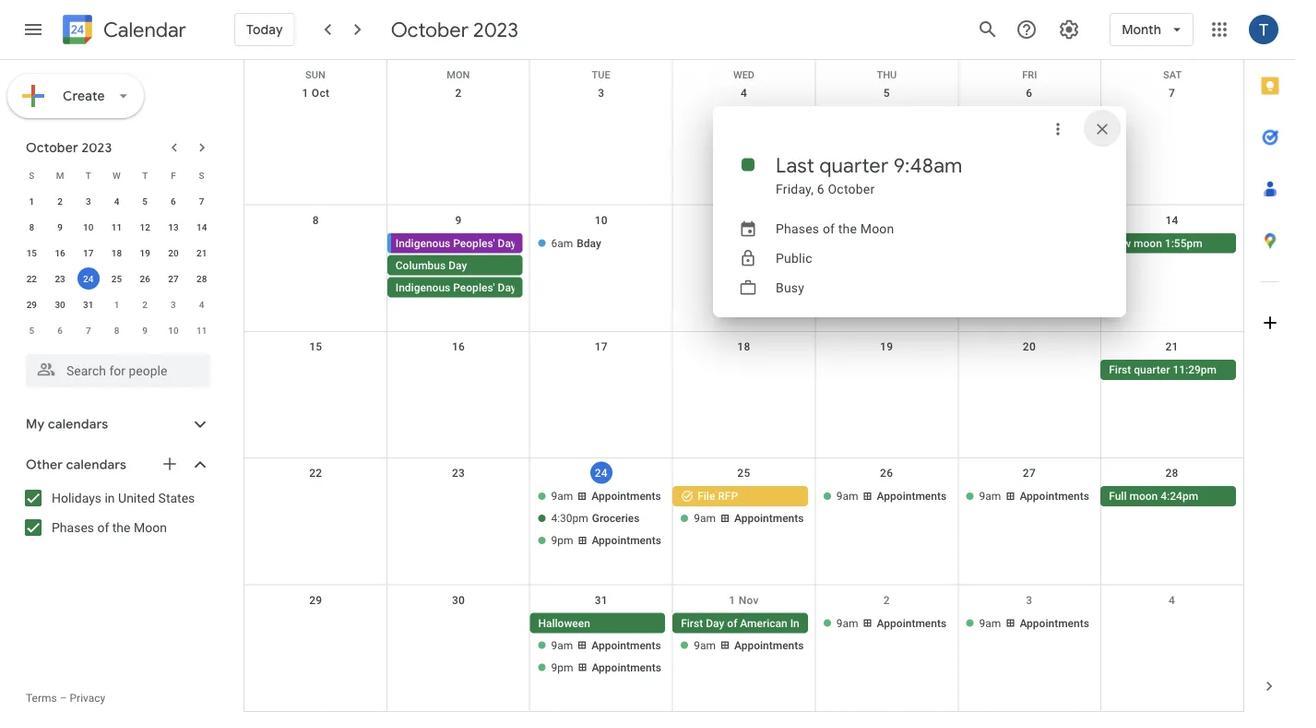 Task type: locate. For each thing, give the bounding box(es) containing it.
28 element
[[191, 268, 213, 290]]

public
[[776, 250, 813, 266]]

add other calendars image
[[161, 455, 179, 473]]

0 vertical spatial 2023
[[473, 17, 518, 42]]

25 down 18 'element'
[[111, 273, 122, 284]]

0 vertical spatial 20
[[168, 247, 179, 258]]

1 horizontal spatial last
[[967, 110, 988, 123]]

first left 11:29pm
[[1109, 363, 1131, 376]]

19
[[140, 247, 150, 258], [880, 340, 893, 353]]

0 horizontal spatial october
[[26, 139, 78, 156]]

29 inside row group
[[26, 299, 37, 310]]

month right heritage
[[869, 617, 901, 630]]

9pm for 4:30pm
[[551, 534, 573, 547]]

row containing sun
[[244, 60, 1244, 81]]

quarter
[[991, 110, 1027, 123], [819, 152, 889, 178], [1134, 363, 1170, 376]]

1 left the oct
[[302, 87, 309, 100]]

19 inside 'october 2023' grid
[[140, 247, 150, 258]]

28 inside 'october 2023' grid
[[196, 273, 207, 284]]

1 horizontal spatial 12
[[880, 213, 893, 226]]

1 horizontal spatial 28
[[1166, 467, 1179, 480]]

1 november element
[[106, 293, 128, 316]]

phases of the moon up public at the top right of page
[[776, 221, 894, 236]]

0 horizontal spatial 17
[[83, 247, 94, 258]]

1 vertical spatial phases
[[52, 520, 94, 535]]

1 horizontal spatial month
[[1122, 21, 1162, 38]]

last quarter 9:48am
[[967, 110, 1067, 123]]

1 vertical spatial 23
[[452, 467, 465, 480]]

appointments
[[592, 490, 661, 503], [877, 490, 947, 503], [1020, 490, 1090, 503], [734, 512, 804, 525], [592, 534, 661, 547], [877, 617, 947, 630], [1020, 617, 1090, 630], [592, 639, 661, 652], [734, 639, 804, 652], [592, 661, 661, 674]]

quarter for first quarter 11:29pm
[[1134, 363, 1170, 376]]

5 down "thu"
[[884, 87, 890, 100]]

day left american
[[706, 617, 725, 630]]

last inside 'last quarter 9:48am friday, 6 october'
[[776, 152, 815, 178]]

the
[[838, 221, 857, 236], [112, 520, 131, 535]]

first
[[1109, 363, 1131, 376], [681, 617, 703, 630]]

calendars inside dropdown button
[[66, 457, 126, 473]]

1 horizontal spatial 25
[[738, 467, 751, 480]]

privacy link
[[70, 692, 105, 705]]

24 inside 24, today element
[[83, 273, 94, 284]]

phases down holidays
[[52, 520, 94, 535]]

october 2023 up mon
[[391, 17, 518, 42]]

groceries
[[592, 512, 640, 525]]

quarter inside 'last quarter 9:48am friday, 6 october'
[[819, 152, 889, 178]]

5 down '29' element
[[29, 325, 34, 336]]

0 vertical spatial 19
[[140, 247, 150, 258]]

12 up the 19 element
[[140, 221, 150, 233]]

f
[[171, 170, 176, 181]]

11:29pm
[[1173, 363, 1217, 376]]

28 up full moon 4:24pm "button"
[[1166, 467, 1179, 480]]

last
[[967, 110, 988, 123], [776, 152, 815, 178]]

9 down 2 november element
[[142, 325, 148, 336]]

bday
[[577, 237, 601, 249]]

2 horizontal spatial 8
[[313, 213, 319, 226]]

other calendars button
[[4, 450, 229, 480]]

phases of the moon down in on the left
[[52, 520, 167, 535]]

9pm
[[551, 534, 573, 547], [551, 661, 573, 674]]

indigenous
[[396, 237, 450, 249], [396, 281, 450, 294]]

2
[[455, 87, 462, 100], [57, 196, 63, 207], [142, 299, 148, 310], [884, 594, 890, 607]]

16 inside grid
[[452, 340, 465, 353]]

10 up bday
[[595, 213, 608, 226]]

other calendars list
[[4, 483, 229, 543]]

7 inside grid
[[1169, 87, 1176, 100]]

2 vertical spatial of
[[727, 617, 738, 630]]

9 november element
[[134, 319, 156, 341]]

24
[[83, 273, 94, 284], [595, 467, 608, 479]]

october down last quarter 9:48am heading
[[828, 181, 875, 197]]

0 vertical spatial october
[[391, 17, 469, 42]]

1 horizontal spatial first
[[1109, 363, 1131, 376]]

0 vertical spatial 9pm
[[551, 534, 573, 547]]

15 element
[[21, 242, 43, 264]]

october 2023
[[391, 17, 518, 42], [26, 139, 112, 156]]

peoples' down columbus day button on the left of the page
[[453, 281, 495, 294]]

quarter inside "first quarter 11:29pm" button
[[1134, 363, 1170, 376]]

14 up 21 element
[[196, 221, 207, 233]]

7 for 1
[[199, 196, 204, 207]]

6 november element
[[49, 319, 71, 341]]

columbus
[[396, 259, 446, 272]]

month inside dropdown button
[[1122, 21, 1162, 38]]

21 down 14 element in the top left of the page
[[196, 247, 207, 258]]

4 november element
[[191, 293, 213, 316]]

6
[[1026, 87, 1033, 100], [817, 181, 825, 197], [171, 196, 176, 207], [57, 325, 63, 336]]

24 up the 4:30pm groceries
[[595, 467, 608, 479]]

of down in on the left
[[97, 520, 109, 535]]

30 for 1 nov
[[452, 594, 465, 607]]

1 vertical spatial 9:48am
[[894, 152, 963, 178]]

0 vertical spatial moon
[[861, 221, 894, 236]]

indigenous peoples' day button down columbus day button on the left of the page
[[387, 277, 523, 297]]

first left american
[[681, 617, 703, 630]]

0 horizontal spatial 28
[[196, 273, 207, 284]]

tab list
[[1245, 60, 1295, 661]]

moon for new
[[1134, 237, 1162, 249]]

t left f
[[142, 170, 148, 181]]

3 november element
[[162, 293, 184, 316]]

october
[[391, 17, 469, 42], [26, 139, 78, 156], [828, 181, 875, 197]]

25
[[111, 273, 122, 284], [738, 467, 751, 480]]

0 vertical spatial october 2023
[[391, 17, 518, 42]]

last quarter 9:48am friday, 6 october
[[776, 152, 963, 197]]

1 horizontal spatial 11
[[196, 325, 207, 336]]

first inside first day of american indian heritage month button
[[681, 617, 703, 630]]

14
[[1166, 213, 1179, 226], [196, 221, 207, 233]]

0 vertical spatial 28
[[196, 273, 207, 284]]

0 vertical spatial 27
[[168, 273, 179, 284]]

2 horizontal spatial 7
[[1169, 87, 1176, 100]]

10 up 17 element
[[83, 221, 94, 233]]

7 up 14 element in the top left of the page
[[199, 196, 204, 207]]

11 for sun
[[738, 213, 751, 226]]

s
[[29, 170, 34, 181], [199, 170, 204, 181]]

16 up the 23 element
[[55, 247, 65, 258]]

0 horizontal spatial 20
[[168, 247, 179, 258]]

busy
[[776, 280, 805, 295]]

cell containing 9am
[[530, 486, 673, 553]]

oct
[[312, 87, 330, 100]]

1 horizontal spatial 20
[[1023, 340, 1036, 353]]

1 horizontal spatial 17
[[595, 340, 608, 353]]

0 horizontal spatial 25
[[111, 273, 122, 284]]

None search field
[[0, 347, 229, 388]]

25 up "file rfp" "button"
[[738, 467, 751, 480]]

calendars for other calendars
[[66, 457, 126, 473]]

row group containing 1
[[18, 188, 216, 343]]

29 inside grid
[[309, 594, 322, 607]]

indigenous down columbus
[[396, 281, 450, 294]]

the down 'last quarter 9:48am friday, 6 october'
[[838, 221, 857, 236]]

2 vertical spatial 5
[[29, 325, 34, 336]]

9:48am inside button
[[1030, 110, 1067, 123]]

cell
[[244, 106, 387, 128], [387, 106, 530, 128], [530, 106, 673, 128], [673, 106, 815, 128], [815, 106, 958, 128], [1101, 106, 1244, 128], [244, 233, 387, 299], [387, 233, 530, 299], [673, 233, 815, 299], [815, 233, 958, 299], [244, 360, 387, 382], [387, 360, 530, 382], [530, 360, 673, 382], [673, 360, 815, 382], [815, 360, 958, 382], [958, 360, 1101, 382], [244, 486, 387, 553], [387, 486, 530, 553], [530, 486, 673, 553], [673, 486, 816, 553], [244, 613, 387, 680], [387, 613, 530, 680], [530, 613, 673, 680], [673, 613, 901, 680]]

1 for 1 oct
[[302, 87, 309, 100]]

23 inside row group
[[55, 273, 65, 284]]

5 for 1
[[142, 196, 148, 207]]

1 oct
[[302, 87, 330, 100]]

9:48am
[[1030, 110, 1067, 123], [894, 152, 963, 178]]

1 for the 1 november element
[[114, 299, 119, 310]]

10
[[595, 213, 608, 226], [83, 221, 94, 233], [168, 325, 179, 336]]

t
[[86, 170, 91, 181], [142, 170, 148, 181]]

0 horizontal spatial october 2023
[[26, 139, 112, 156]]

1 horizontal spatial 15
[[309, 340, 322, 353]]

10 for october 2023
[[83, 221, 94, 233]]

4
[[741, 87, 747, 100], [114, 196, 119, 207], [199, 299, 204, 310], [1169, 594, 1176, 607]]

29
[[26, 299, 37, 310], [309, 594, 322, 607]]

row containing 1 oct
[[244, 78, 1244, 205]]

m
[[56, 170, 64, 181]]

moon
[[861, 221, 894, 236], [134, 520, 167, 535]]

1 horizontal spatial 9:48am
[[1030, 110, 1067, 123]]

28
[[196, 273, 207, 284], [1166, 467, 1179, 480]]

6 down fri
[[1026, 87, 1033, 100]]

today button
[[234, 7, 295, 52]]

11 inside grid
[[738, 213, 751, 226]]

0 horizontal spatial 23
[[55, 273, 65, 284]]

moon inside button
[[1134, 237, 1162, 249]]

1 vertical spatial moon
[[134, 520, 167, 535]]

0 horizontal spatial last
[[776, 152, 815, 178]]

2 vertical spatial october
[[828, 181, 875, 197]]

9am
[[551, 490, 573, 503], [837, 490, 859, 503], [979, 490, 1001, 503], [694, 512, 716, 525], [837, 617, 859, 630], [979, 617, 1001, 630], [551, 639, 573, 652], [694, 639, 716, 652]]

rfp
[[718, 490, 738, 503]]

1 horizontal spatial 2023
[[473, 17, 518, 42]]

calendars
[[48, 416, 108, 433], [66, 457, 126, 473]]

7 down 31 element
[[86, 325, 91, 336]]

0 vertical spatial phases of the moon
[[776, 221, 894, 236]]

22
[[26, 273, 37, 284], [309, 467, 322, 480]]

6am
[[551, 237, 573, 249]]

create button
[[7, 74, 144, 118]]

1 horizontal spatial moon
[[861, 221, 894, 236]]

1 left the nov
[[729, 594, 736, 607]]

phases inside other calendars list
[[52, 520, 94, 535]]

quarter inside last quarter 9:48am button
[[991, 110, 1027, 123]]

cell containing halloween
[[530, 613, 673, 680]]

2 horizontal spatial quarter
[[1134, 363, 1170, 376]]

s left 'm'
[[29, 170, 34, 181]]

2 indigenous from the top
[[396, 281, 450, 294]]

0 horizontal spatial 29
[[26, 299, 37, 310]]

29 element
[[21, 293, 43, 316]]

0 horizontal spatial 11
[[111, 221, 122, 233]]

17 inside grid
[[595, 340, 608, 353]]

0 vertical spatial phases
[[776, 221, 819, 236]]

5
[[884, 87, 890, 100], [142, 196, 148, 207], [29, 325, 34, 336]]

last quarter 9:48am heading
[[776, 152, 963, 178]]

31 inside grid
[[595, 594, 608, 607]]

15
[[26, 247, 37, 258], [309, 340, 322, 353]]

indigenous peoples' day button up columbus day button on the left of the page
[[391, 233, 523, 253]]

0 horizontal spatial 26
[[140, 273, 150, 284]]

1 horizontal spatial s
[[199, 170, 204, 181]]

0 horizontal spatial 30
[[55, 299, 65, 310]]

6am bday
[[551, 237, 601, 249]]

last inside last quarter 9:48am button
[[967, 110, 988, 123]]

25 element
[[106, 268, 128, 290]]

10 down 3 november element at the left top of the page
[[168, 325, 179, 336]]

of down 'last quarter 9:48am friday, 6 october'
[[823, 221, 835, 236]]

0 vertical spatial quarter
[[991, 110, 1027, 123]]

12
[[880, 213, 893, 226], [140, 221, 150, 233]]

2 9pm from the top
[[551, 661, 573, 674]]

1 horizontal spatial october 2023
[[391, 17, 518, 42]]

1 vertical spatial 2023
[[82, 139, 112, 156]]

9 inside grid
[[455, 213, 462, 226]]

first for first quarter 11:29pm
[[1109, 363, 1131, 376]]

7 down the sat
[[1169, 87, 1176, 100]]

21 up "first quarter 11:29pm" button
[[1166, 340, 1179, 353]]

the down holidays in united states
[[112, 520, 131, 535]]

1 horizontal spatial of
[[727, 617, 738, 630]]

31 up 7 november element
[[83, 299, 94, 310]]

1 horizontal spatial 18
[[738, 340, 751, 353]]

1 horizontal spatial 19
[[880, 340, 893, 353]]

1 vertical spatial month
[[869, 617, 901, 630]]

5 november element
[[21, 319, 43, 341]]

28 down 21 element
[[196, 273, 207, 284]]

0 vertical spatial peoples'
[[453, 237, 495, 249]]

8
[[313, 213, 319, 226], [29, 221, 34, 233], [114, 325, 119, 336]]

0 vertical spatial moon
[[1134, 237, 1162, 249]]

row containing 5
[[18, 317, 216, 343]]

1 vertical spatial 18
[[738, 340, 751, 353]]

first quarter 11:29pm
[[1109, 363, 1217, 376]]

1 vertical spatial 17
[[595, 340, 608, 353]]

9pm down 4:30pm
[[551, 534, 573, 547]]

indian
[[790, 617, 821, 630]]

23
[[55, 273, 65, 284], [452, 467, 465, 480]]

15 inside grid
[[309, 340, 322, 353]]

0 vertical spatial 30
[[55, 299, 65, 310]]

12 inside row group
[[140, 221, 150, 233]]

1 for 1 nov
[[729, 594, 736, 607]]

0 vertical spatial 5
[[884, 87, 890, 100]]

0 horizontal spatial 16
[[55, 247, 65, 258]]

0 horizontal spatial 5
[[29, 325, 34, 336]]

cell containing file rfp
[[673, 486, 816, 553]]

2 peoples' from the top
[[453, 281, 495, 294]]

in
[[105, 490, 115, 506]]

3
[[598, 87, 605, 100], [86, 196, 91, 207], [171, 299, 176, 310], [1026, 594, 1033, 607]]

last quarter 9:48am button
[[958, 106, 1094, 126]]

29 for 1
[[26, 299, 37, 310]]

9:48am inside 'last quarter 9:48am friday, 6 october'
[[894, 152, 963, 178]]

0 vertical spatial 15
[[26, 247, 37, 258]]

first day of american indian heritage month button
[[673, 613, 901, 633]]

14 inside 14 element
[[196, 221, 207, 233]]

1 vertical spatial 15
[[309, 340, 322, 353]]

my calendars button
[[4, 410, 229, 439]]

18 inside 'element'
[[111, 247, 122, 258]]

9pm down halloween
[[551, 661, 573, 674]]

9 up indigenous peoples' day columbus day indigenous peoples' day
[[455, 213, 462, 226]]

0 horizontal spatial phases of the moon
[[52, 520, 167, 535]]

0 vertical spatial 18
[[111, 247, 122, 258]]

0 vertical spatial 21
[[196, 247, 207, 258]]

1 up 15 element
[[29, 196, 34, 207]]

9 for sun
[[455, 213, 462, 226]]

1 horizontal spatial 21
[[1166, 340, 1179, 353]]

1 vertical spatial 20
[[1023, 340, 1036, 353]]

12 down 'last quarter 9:48am friday, 6 october'
[[880, 213, 893, 226]]

new
[[1109, 237, 1131, 249]]

–
[[60, 692, 67, 705]]

8 inside grid
[[313, 213, 319, 226]]

4:30pm groceries
[[551, 512, 640, 525]]

grid
[[244, 60, 1244, 712]]

1 9pm from the top
[[551, 534, 573, 547]]

t right 'm'
[[86, 170, 91, 181]]

peoples' up columbus day button on the left of the page
[[453, 237, 495, 249]]

october inside 'last quarter 9:48am friday, 6 october'
[[828, 181, 875, 197]]

7
[[1169, 87, 1176, 100], [199, 196, 204, 207], [86, 325, 91, 336]]

file
[[698, 490, 715, 503]]

the inside list
[[112, 520, 131, 535]]

full
[[1109, 490, 1127, 503]]

31 up halloween button
[[595, 594, 608, 607]]

0 vertical spatial 7
[[1169, 87, 1176, 100]]

15 inside row group
[[26, 247, 37, 258]]

moon inside "button"
[[1130, 490, 1158, 503]]

tue
[[592, 69, 610, 81]]

terms – privacy
[[26, 692, 105, 705]]

moon down 'last quarter 9:48am friday, 6 october'
[[861, 221, 894, 236]]

8 inside row
[[114, 325, 119, 336]]

1 vertical spatial moon
[[1130, 490, 1158, 503]]

13 element
[[162, 216, 184, 238]]

indigenous peoples' day button
[[391, 233, 523, 253], [387, 277, 523, 297]]

of down the 1 nov
[[727, 617, 738, 630]]

month
[[1122, 21, 1162, 38], [869, 617, 901, 630]]

10 inside grid
[[595, 213, 608, 226]]

privacy
[[70, 692, 105, 705]]

moon inside other calendars list
[[134, 520, 167, 535]]

quarter for last quarter 9:48am friday, 6 october
[[819, 152, 889, 178]]

row
[[244, 60, 1244, 81], [244, 78, 1244, 205], [18, 162, 216, 188], [18, 188, 216, 214], [244, 205, 1244, 332], [18, 214, 216, 240], [18, 240, 216, 266], [18, 266, 216, 292], [18, 292, 216, 317], [18, 317, 216, 343], [244, 332, 1244, 459], [244, 459, 1244, 585], [244, 585, 1244, 712]]

1 horizontal spatial t
[[142, 170, 148, 181]]

24 down 17 element
[[83, 273, 94, 284]]

5 up 12 element
[[142, 196, 148, 207]]

6 right friday,
[[817, 181, 825, 197]]

17 element
[[77, 242, 99, 264]]

month right the settings menu icon
[[1122, 21, 1162, 38]]

9:48am for last quarter 9:48am friday, 6 october
[[894, 152, 963, 178]]

peoples'
[[453, 237, 495, 249], [453, 281, 495, 294]]

first inside "first quarter 11:29pm" button
[[1109, 363, 1131, 376]]

9 up the "16" element
[[57, 221, 63, 233]]

1 vertical spatial 27
[[1023, 467, 1036, 480]]

1 vertical spatial 21
[[1166, 340, 1179, 353]]

19 element
[[134, 242, 156, 264]]

0 horizontal spatial 14
[[196, 221, 207, 233]]

day
[[498, 237, 516, 249], [449, 259, 467, 272], [498, 281, 516, 294], [706, 617, 725, 630]]

0 horizontal spatial 21
[[196, 247, 207, 258]]

12 inside grid
[[880, 213, 893, 226]]

moon down united
[[134, 520, 167, 535]]

23 element
[[49, 268, 71, 290]]

0 horizontal spatial month
[[869, 617, 901, 630]]

0 vertical spatial 24
[[83, 273, 94, 284]]

1 horizontal spatial 5
[[142, 196, 148, 207]]

1 vertical spatial 16
[[452, 340, 465, 353]]

31 for 1
[[83, 299, 94, 310]]

calendars inside dropdown button
[[48, 416, 108, 433]]

16 element
[[49, 242, 71, 264]]

1 up 8 november element
[[114, 299, 119, 310]]

0 horizontal spatial 8
[[29, 221, 34, 233]]

moon right full
[[1130, 490, 1158, 503]]

moon right the 'new'
[[1134, 237, 1162, 249]]

1 vertical spatial of
[[97, 520, 109, 535]]

1 horizontal spatial 26
[[880, 467, 893, 480]]

14 up new moon 1:55pm button
[[1166, 213, 1179, 226]]

calendars up 'other calendars'
[[48, 416, 108, 433]]

24 cell
[[74, 266, 103, 292]]

calendars up in on the left
[[66, 457, 126, 473]]

1 peoples' from the top
[[453, 237, 495, 249]]

s right f
[[199, 170, 204, 181]]

indigenous up columbus
[[396, 237, 450, 249]]

26 inside row group
[[140, 273, 150, 284]]

october up mon
[[391, 17, 469, 42]]

row group
[[18, 188, 216, 343]]

30
[[55, 299, 65, 310], [452, 594, 465, 607]]

october 2023 up 'm'
[[26, 139, 112, 156]]

1 nov
[[729, 594, 759, 607]]

october up 'm'
[[26, 139, 78, 156]]

7 for 1 oct
[[1169, 87, 1176, 100]]

1 vertical spatial 30
[[452, 594, 465, 607]]

0 horizontal spatial first
[[681, 617, 703, 630]]

11 element
[[106, 216, 128, 238]]

30 inside row group
[[55, 299, 65, 310]]

17
[[83, 247, 94, 258], [595, 340, 608, 353]]

1 vertical spatial october 2023
[[26, 139, 112, 156]]

1 vertical spatial 29
[[309, 594, 322, 607]]

1 t from the left
[[86, 170, 91, 181]]

0 vertical spatial 17
[[83, 247, 94, 258]]

0 horizontal spatial 24
[[83, 273, 94, 284]]

20
[[168, 247, 179, 258], [1023, 340, 1036, 353]]

mon
[[447, 69, 470, 81]]

moon for full
[[1130, 490, 1158, 503]]

6 down 30 element
[[57, 325, 63, 336]]

phases up public at the top right of page
[[776, 221, 819, 236]]

6 inside grid
[[1026, 87, 1033, 100]]

31 inside row group
[[83, 299, 94, 310]]

1 horizontal spatial 30
[[452, 594, 465, 607]]

my
[[26, 416, 45, 433]]

2 horizontal spatial of
[[823, 221, 835, 236]]

1
[[302, 87, 309, 100], [29, 196, 34, 207], [114, 299, 119, 310], [729, 594, 736, 607]]

2 november element
[[134, 293, 156, 316]]

1 vertical spatial indigenous peoples' day button
[[387, 277, 523, 297]]

31
[[83, 299, 94, 310], [595, 594, 608, 607]]

of
[[823, 221, 835, 236], [97, 520, 109, 535], [727, 617, 738, 630]]

1 horizontal spatial 29
[[309, 594, 322, 607]]

16 down indigenous peoples' day columbus day indigenous peoples' day
[[452, 340, 465, 353]]



Task type: describe. For each thing, give the bounding box(es) containing it.
row containing 22
[[18, 266, 216, 292]]

2 s from the left
[[199, 170, 204, 181]]

wed
[[733, 69, 755, 81]]

29 for 1 nov
[[309, 594, 322, 607]]

13
[[168, 221, 179, 233]]

1 vertical spatial october
[[26, 139, 78, 156]]

calendars for my calendars
[[48, 416, 108, 433]]

6 inside 'last quarter 9:48am friday, 6 october'
[[817, 181, 825, 197]]

fri
[[1022, 69, 1037, 81]]

17 inside 17 element
[[83, 247, 94, 258]]

4:30pm
[[551, 512, 588, 525]]

1 vertical spatial 19
[[880, 340, 893, 353]]

calendar
[[103, 17, 186, 43]]

first quarter 11:29pm button
[[1101, 360, 1236, 380]]

1 horizontal spatial phases
[[776, 221, 819, 236]]

22 inside row group
[[26, 273, 37, 284]]

holidays
[[52, 490, 102, 506]]

terms
[[26, 692, 57, 705]]

1 horizontal spatial 24
[[595, 467, 608, 479]]

columbus day button
[[387, 255, 523, 275]]

20 inside row group
[[168, 247, 179, 258]]

day right columbus
[[449, 259, 467, 272]]

1 indigenous from the top
[[396, 237, 450, 249]]

6 down f
[[171, 196, 176, 207]]

main drawer image
[[22, 18, 44, 41]]

1 horizontal spatial 22
[[309, 467, 322, 480]]

11 november element
[[191, 319, 213, 341]]

4:24pm
[[1161, 490, 1199, 503]]

w
[[113, 170, 121, 181]]

9:48am for last quarter 9:48am
[[1030, 110, 1067, 123]]

1 horizontal spatial phases of the moon
[[776, 221, 894, 236]]

calendar heading
[[100, 17, 186, 43]]

my calendars
[[26, 416, 108, 433]]

10 element
[[77, 216, 99, 238]]

day down columbus day button on the left of the page
[[498, 281, 516, 294]]

halloween
[[538, 617, 590, 630]]

halloween button
[[530, 613, 665, 633]]

full moon 4:24pm button
[[1101, 486, 1236, 507]]

27 inside row group
[[168, 273, 179, 284]]

14 for sun
[[1166, 213, 1179, 226]]

row containing s
[[18, 162, 216, 188]]

9pm for 9am
[[551, 661, 573, 674]]

american
[[740, 617, 788, 630]]

20 element
[[162, 242, 184, 264]]

10 for sun
[[595, 213, 608, 226]]

month button
[[1110, 7, 1194, 52]]

first for first day of american indian heritage month
[[681, 617, 703, 630]]

3 inside 3 november element
[[171, 299, 176, 310]]

phases of the moon inside other calendars list
[[52, 520, 167, 535]]

month inside button
[[869, 617, 901, 630]]

11 for october 2023
[[111, 221, 122, 233]]

26 inside grid
[[880, 467, 893, 480]]

heritage
[[824, 617, 866, 630]]

indigenous peoples' day columbus day indigenous peoples' day
[[396, 237, 516, 294]]

1 horizontal spatial the
[[838, 221, 857, 236]]

Search for people text field
[[37, 354, 199, 388]]

other
[[26, 457, 63, 473]]

30 element
[[49, 293, 71, 316]]

1 horizontal spatial 10
[[168, 325, 179, 336]]

file rfp
[[698, 490, 738, 503]]

21 element
[[191, 242, 213, 264]]

other calendars
[[26, 457, 126, 473]]

nov
[[739, 594, 759, 607]]

new moon 1:55pm
[[1109, 237, 1203, 249]]

22 element
[[21, 268, 43, 290]]

full moon 4:24pm
[[1109, 490, 1199, 503]]

7 november element
[[77, 319, 99, 341]]

row containing 1
[[18, 188, 216, 214]]

1 vertical spatial 28
[[1166, 467, 1179, 480]]

12 for october 2023
[[140, 221, 150, 233]]

holidays in united states
[[52, 490, 195, 506]]

14 for october 2023
[[196, 221, 207, 233]]

9 for october 2023
[[57, 221, 63, 233]]

31 for 1 nov
[[595, 594, 608, 607]]

2 vertical spatial 7
[[86, 325, 91, 336]]

cell containing first day of american indian heritage month
[[673, 613, 901, 680]]

today
[[246, 21, 283, 38]]

25 inside row group
[[111, 273, 122, 284]]

quarter for last quarter 9:48am
[[991, 110, 1027, 123]]

grid containing 1 oct
[[244, 60, 1244, 712]]

create
[[63, 88, 105, 104]]

0 vertical spatial indigenous peoples' day button
[[391, 233, 523, 253]]

30 for 1
[[55, 299, 65, 310]]

8 for october 2023
[[29, 221, 34, 233]]

26 element
[[134, 268, 156, 290]]

calendar element
[[59, 11, 186, 52]]

10 november element
[[162, 319, 184, 341]]

first day of american indian heritage month
[[681, 617, 901, 630]]

sat
[[1164, 69, 1182, 81]]

friday,
[[776, 181, 814, 197]]

row containing 24
[[244, 459, 1244, 585]]

27 element
[[162, 268, 184, 290]]

31 element
[[77, 293, 99, 316]]

21 inside row group
[[196, 247, 207, 258]]

8 for sun
[[313, 213, 319, 226]]

18 element
[[106, 242, 128, 264]]

2 t from the left
[[142, 170, 148, 181]]

of inside first day of american indian heritage month button
[[727, 617, 738, 630]]

file rfp button
[[673, 486, 808, 507]]

25 inside grid
[[738, 467, 751, 480]]

cell containing indigenous peoples' day
[[387, 233, 530, 299]]

new moon 1:55pm button
[[1101, 233, 1236, 253]]

1:55pm
[[1165, 237, 1203, 249]]

16 inside row group
[[55, 247, 65, 258]]

14 element
[[191, 216, 213, 238]]

last for last quarter 9:48am friday, 6 october
[[776, 152, 815, 178]]

1 horizontal spatial 27
[[1023, 467, 1036, 480]]

12 element
[[134, 216, 156, 238]]

october 2023 grid
[[18, 162, 216, 343]]

8 november element
[[106, 319, 128, 341]]

states
[[158, 490, 195, 506]]

settings menu image
[[1058, 18, 1081, 41]]

day inside button
[[706, 617, 725, 630]]

last for last quarter 9:48am
[[967, 110, 988, 123]]

terms link
[[26, 692, 57, 705]]

thu
[[877, 69, 897, 81]]

sun
[[305, 69, 325, 81]]

1 horizontal spatial 9
[[142, 325, 148, 336]]

0 horizontal spatial 2023
[[82, 139, 112, 156]]

day left 6am
[[498, 237, 516, 249]]

12 for sun
[[880, 213, 893, 226]]

24, today element
[[77, 268, 99, 290]]

1 s from the left
[[29, 170, 34, 181]]

5 for 1 oct
[[884, 87, 890, 100]]

united
[[118, 490, 155, 506]]

of inside other calendars list
[[97, 520, 109, 535]]



Task type: vqa. For each thing, say whether or not it's contained in the screenshot.


